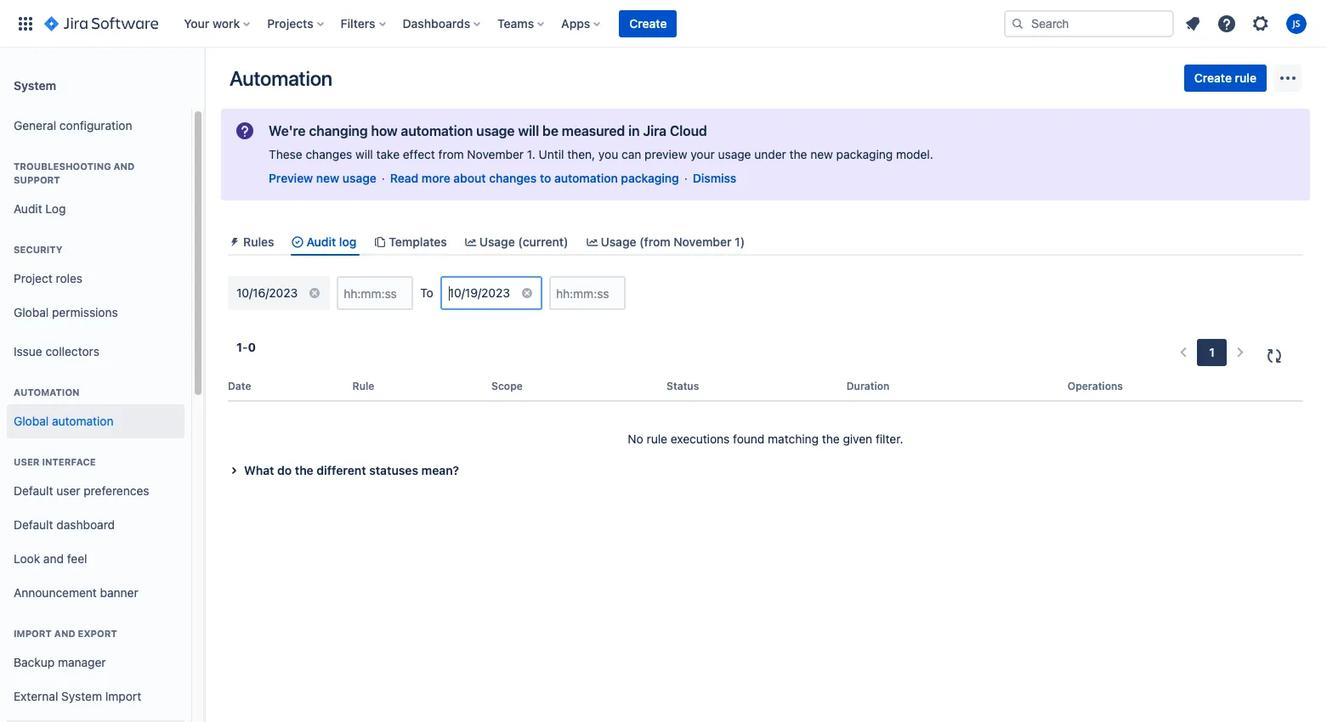 Task type: describe. For each thing, give the bounding box(es) containing it.
to
[[420, 286, 434, 300]]

we're changing how automation usage will be measured in jira cloud these changes will take effect from november 1. until then, you can preview your usage under the new packaging model.
[[269, 123, 934, 162]]

default user preferences link
[[7, 475, 185, 509]]

sidebar navigation image
[[185, 68, 223, 102]]

take
[[376, 147, 400, 162]]

1)
[[735, 235, 745, 249]]

configuration
[[59, 118, 132, 132]]

expand image
[[224, 461, 244, 482]]

effect
[[403, 147, 435, 162]]

export
[[78, 629, 117, 640]]

Search field
[[1004, 10, 1175, 37]]

dashboard
[[56, 518, 115, 532]]

1 vertical spatial new
[[316, 171, 339, 185]]

-
[[242, 340, 248, 355]]

you
[[599, 147, 619, 162]]

clear image for 10/19/2023
[[521, 287, 534, 300]]

banner containing your work
[[0, 0, 1328, 48]]

1 horizontal spatial changes
[[489, 171, 537, 185]]

system inside import and export group
[[61, 689, 102, 704]]

your
[[184, 16, 209, 30]]

project
[[14, 271, 53, 285]]

tab list containing rules
[[221, 228, 1311, 256]]

audit for audit log
[[14, 201, 42, 216]]

help image
[[1217, 13, 1237, 34]]

automation inside we're changing how automation usage will be measured in jira cloud these changes will take effect from november 1. until then, you can preview your usage under the new packaging model.
[[401, 123, 473, 139]]

matching
[[768, 432, 819, 447]]

projects
[[267, 16, 314, 30]]

pagination element
[[1171, 340, 1255, 367]]

statuses
[[369, 464, 419, 478]]

search image
[[1011, 17, 1025, 30]]

backup
[[14, 655, 55, 670]]

1.
[[527, 147, 536, 162]]

changing
[[309, 123, 368, 139]]

usage (from november 1)
[[601, 235, 745, 249]]

issue collectors
[[14, 344, 99, 359]]

do
[[277, 464, 292, 478]]

security group
[[7, 226, 185, 335]]

new inside we're changing how automation usage will be measured in jira cloud these changes will take effect from november 1. until then, you can preview your usage under the new packaging model.
[[811, 147, 833, 162]]

automation group
[[7, 369, 185, 444]]

apps button
[[556, 10, 608, 37]]

no
[[628, 432, 644, 447]]

automation inside group
[[52, 414, 114, 428]]

roles
[[56, 271, 83, 285]]

audit log
[[14, 201, 66, 216]]

audit log image
[[291, 235, 305, 249]]

1 button
[[1198, 340, 1227, 367]]

different
[[317, 464, 366, 478]]

until
[[539, 147, 564, 162]]

user interface group
[[7, 439, 185, 616]]

projects button
[[262, 10, 331, 37]]

troubleshooting
[[14, 161, 111, 172]]

scope
[[492, 380, 523, 393]]

executions
[[671, 432, 730, 447]]

default user preferences
[[14, 484, 149, 498]]

rules
[[243, 235, 274, 249]]

default dashboard link
[[7, 509, 185, 543]]

1 vertical spatial november
[[674, 235, 732, 249]]

jira
[[643, 123, 667, 139]]

your
[[691, 147, 715, 162]]

0 horizontal spatial system
[[14, 78, 56, 92]]

10/19/2023
[[449, 286, 510, 300]]

automation inside group
[[14, 387, 80, 398]]

changes inside we're changing how automation usage will be measured in jira cloud these changes will take effect from november 1. until then, you can preview your usage under the new packaging model.
[[306, 147, 352, 162]]

user
[[14, 457, 40, 468]]

log
[[45, 201, 66, 216]]

model.
[[896, 147, 934, 162]]

create rule
[[1195, 71, 1257, 85]]

usage (from november 1) image
[[586, 235, 599, 249]]

can
[[622, 147, 642, 162]]

we're
[[269, 123, 306, 139]]

1 vertical spatial the
[[822, 432, 840, 447]]

your work
[[184, 16, 240, 30]]

to
[[540, 171, 551, 185]]

0 horizontal spatial usage
[[343, 171, 377, 185]]

usage (current)
[[479, 235, 569, 249]]

work
[[213, 16, 240, 30]]

found
[[733, 432, 765, 447]]

manager
[[58, 655, 106, 670]]

mean?
[[422, 464, 459, 478]]

usage (current) image
[[464, 235, 478, 249]]

1 · from the left
[[382, 171, 385, 185]]

your work button
[[179, 10, 257, 37]]

global permissions link
[[7, 296, 185, 330]]

default for default dashboard
[[14, 518, 53, 532]]

actions image
[[1278, 68, 1299, 88]]

filters
[[341, 16, 376, 30]]

0
[[248, 340, 256, 355]]

global for global permissions
[[14, 305, 49, 319]]

status
[[667, 380, 699, 393]]

default dashboard
[[14, 518, 115, 532]]

import and export
[[14, 629, 117, 640]]

general
[[14, 118, 56, 132]]

and for troubleshooting
[[113, 161, 135, 172]]

preview new usage · read more about changes to automation packaging · dismiss
[[269, 171, 737, 185]]

1 for 1
[[1210, 345, 1215, 360]]

preview
[[645, 147, 688, 162]]

preferences
[[84, 484, 149, 498]]

log
[[339, 235, 357, 249]]

create rule button
[[1185, 65, 1267, 92]]

general configuration
[[14, 118, 132, 132]]

read more about changes to automation packaging button
[[390, 170, 679, 187]]

read
[[390, 171, 419, 185]]



Task type: locate. For each thing, give the bounding box(es) containing it.
2 default from the top
[[14, 518, 53, 532]]

0 vertical spatial import
[[14, 629, 52, 640]]

0 horizontal spatial import
[[14, 629, 52, 640]]

create for create rule
[[1195, 71, 1232, 85]]

2 global from the top
[[14, 414, 49, 428]]

1 horizontal spatial usage
[[601, 235, 637, 249]]

tab list
[[221, 228, 1311, 256]]

1 vertical spatial and
[[43, 552, 64, 566]]

teams button
[[493, 10, 551, 37]]

will
[[518, 123, 539, 139], [356, 147, 373, 162]]

2 horizontal spatial usage
[[718, 147, 751, 162]]

filters button
[[336, 10, 393, 37]]

1 for 1 - 0
[[236, 340, 242, 355]]

0 horizontal spatial automation
[[52, 414, 114, 428]]

1 horizontal spatial november
[[674, 235, 732, 249]]

global inside global permissions link
[[14, 305, 49, 319]]

under
[[755, 147, 787, 162]]

import
[[14, 629, 52, 640], [105, 689, 141, 704]]

0 horizontal spatial usage
[[479, 235, 515, 249]]

1 horizontal spatial will
[[518, 123, 539, 139]]

1 vertical spatial will
[[356, 147, 373, 162]]

1 vertical spatial rule
[[647, 432, 668, 447]]

0 vertical spatial system
[[14, 78, 56, 92]]

and up backup manager
[[54, 629, 75, 640]]

create for create
[[630, 16, 667, 30]]

default down user
[[14, 484, 53, 498]]

1 vertical spatial default
[[14, 518, 53, 532]]

0 horizontal spatial ·
[[382, 171, 385, 185]]

audit right audit log icon
[[307, 235, 336, 249]]

hh:mm:ss field left to
[[339, 278, 412, 309]]

1 horizontal spatial create
[[1195, 71, 1232, 85]]

and
[[113, 161, 135, 172], [43, 552, 64, 566], [54, 629, 75, 640]]

notifications image
[[1183, 13, 1203, 34]]

support
[[14, 174, 60, 185]]

more
[[422, 171, 451, 185]]

the left "given"
[[822, 432, 840, 447]]

global down project
[[14, 305, 49, 319]]

primary element
[[10, 0, 1004, 47]]

new
[[811, 147, 833, 162], [316, 171, 339, 185]]

the right under
[[790, 147, 808, 162]]

preview
[[269, 171, 313, 185]]

interface
[[42, 457, 96, 468]]

automation up interface
[[52, 414, 114, 428]]

and for import
[[54, 629, 75, 640]]

1 vertical spatial usage
[[718, 147, 751, 162]]

cloud
[[670, 123, 707, 139]]

packaging inside we're changing how automation usage will be measured in jira cloud these changes will take effect from november 1. until then, you can preview your usage under the new packaging model.
[[837, 147, 893, 162]]

clear image right the 10/19/2023
[[521, 287, 534, 300]]

usage right usage (from november 1) icon
[[601, 235, 637, 249]]

changes down "1."
[[489, 171, 537, 185]]

templates image
[[374, 235, 387, 249]]

external system import
[[14, 689, 141, 704]]

0 vertical spatial will
[[518, 123, 539, 139]]

1 usage from the left
[[479, 235, 515, 249]]

rule
[[353, 380, 375, 393]]

import and export group
[[7, 611, 185, 723]]

0 vertical spatial default
[[14, 484, 53, 498]]

1 horizontal spatial packaging
[[837, 147, 893, 162]]

global automation link
[[7, 405, 185, 439]]

1 horizontal spatial automation
[[230, 66, 333, 90]]

the
[[790, 147, 808, 162], [822, 432, 840, 447], [295, 464, 314, 478]]

None text field
[[449, 285, 452, 302]]

0 horizontal spatial november
[[467, 147, 524, 162]]

0 horizontal spatial audit
[[14, 201, 42, 216]]

1 vertical spatial system
[[61, 689, 102, 704]]

0 horizontal spatial clear image
[[308, 287, 322, 300]]

create down 'help' image
[[1195, 71, 1232, 85]]

0 vertical spatial usage
[[476, 123, 515, 139]]

0 vertical spatial automation
[[401, 123, 473, 139]]

november left 1)
[[674, 235, 732, 249]]

10/16/2023
[[236, 286, 298, 300]]

1 horizontal spatial ·
[[684, 171, 688, 185]]

automation down then,
[[555, 171, 618, 185]]

1 vertical spatial changes
[[489, 171, 537, 185]]

dashboards
[[403, 16, 470, 30]]

default for default user preferences
[[14, 484, 53, 498]]

look
[[14, 552, 40, 566]]

banner
[[0, 0, 1328, 48]]

and left feel
[[43, 552, 64, 566]]

1 hh:mm:ss field from the left
[[339, 278, 412, 309]]

security
[[14, 244, 63, 255]]

project roles link
[[7, 262, 185, 296]]

external
[[14, 689, 58, 704]]

new right preview
[[316, 171, 339, 185]]

2 vertical spatial the
[[295, 464, 314, 478]]

usage
[[476, 123, 515, 139], [718, 147, 751, 162], [343, 171, 377, 185]]

new right under
[[811, 147, 833, 162]]

will left be
[[518, 123, 539, 139]]

rule right no
[[647, 432, 668, 447]]

dismiss
[[693, 171, 737, 185]]

look and feel link
[[7, 543, 185, 577]]

1 vertical spatial automation
[[14, 387, 80, 398]]

packaging left model.
[[837, 147, 893, 162]]

create right apps popup button
[[630, 16, 667, 30]]

announcement banner
[[14, 586, 138, 600]]

0 horizontal spatial packaging
[[621, 171, 679, 185]]

· left read
[[382, 171, 385, 185]]

look and feel
[[14, 552, 87, 566]]

default up "look"
[[14, 518, 53, 532]]

november inside we're changing how automation usage will be measured in jira cloud these changes will take effect from november 1. until then, you can preview your usage under the new packaging model.
[[467, 147, 524, 162]]

troubleshooting and support group
[[7, 143, 185, 231]]

2 usage from the left
[[601, 235, 637, 249]]

usage for usage (from november 1)
[[601, 235, 637, 249]]

your profile and settings image
[[1287, 13, 1307, 34]]

hh:mm:ss field
[[339, 278, 412, 309], [551, 278, 624, 309]]

november up 'preview new usage · read more about changes to automation packaging · dismiss'
[[467, 147, 524, 162]]

automation
[[230, 66, 333, 90], [14, 387, 80, 398]]

rule left actions image
[[1236, 71, 1257, 85]]

rule for no
[[647, 432, 668, 447]]

user interface
[[14, 457, 96, 468]]

1 horizontal spatial new
[[811, 147, 833, 162]]

None text field
[[236, 285, 240, 302]]

1 horizontal spatial automation
[[401, 123, 473, 139]]

0 horizontal spatial will
[[356, 147, 373, 162]]

1 inside button
[[1210, 345, 1215, 360]]

given
[[843, 432, 873, 447]]

1 vertical spatial automation
[[555, 171, 618, 185]]

audit inside troubleshooting and support group
[[14, 201, 42, 216]]

the inside we're changing how automation usage will be measured in jira cloud these changes will take effect from november 1. until then, you can preview your usage under the new packaging model.
[[790, 147, 808, 162]]

0 horizontal spatial new
[[316, 171, 339, 185]]

automation up global automation
[[14, 387, 80, 398]]

2 hh:mm:ss field from the left
[[551, 278, 624, 309]]

1 vertical spatial audit
[[307, 235, 336, 249]]

about
[[454, 171, 486, 185]]

audit log
[[307, 235, 357, 249]]

0 vertical spatial november
[[467, 147, 524, 162]]

0 vertical spatial new
[[811, 147, 833, 162]]

packaging down preview on the top of page
[[621, 171, 679, 185]]

1 clear image from the left
[[308, 287, 322, 300]]

global for global automation
[[14, 414, 49, 428]]

(from
[[640, 235, 671, 249]]

usage up 'preview new usage · read more about changes to automation packaging · dismiss'
[[476, 123, 515, 139]]

0 horizontal spatial changes
[[306, 147, 352, 162]]

1 vertical spatial import
[[105, 689, 141, 704]]

and inside troubleshooting and support
[[113, 161, 135, 172]]

hh:mm:ss field down usage (from november 1) icon
[[551, 278, 624, 309]]

november
[[467, 147, 524, 162], [674, 235, 732, 249]]

1
[[236, 340, 242, 355], [1210, 345, 1215, 360]]

2 clear image from the left
[[521, 287, 534, 300]]

1 - 0
[[236, 340, 256, 355]]

global permissions
[[14, 305, 118, 319]]

1 horizontal spatial clear image
[[521, 287, 534, 300]]

user
[[56, 484, 80, 498]]

default inside default dashboard link
[[14, 518, 53, 532]]

0 horizontal spatial rule
[[647, 432, 668, 447]]

2 vertical spatial automation
[[52, 414, 114, 428]]

1 vertical spatial global
[[14, 414, 49, 428]]

clear image right "10/16/2023"
[[308, 287, 322, 300]]

1 horizontal spatial import
[[105, 689, 141, 704]]

audit left log
[[14, 201, 42, 216]]

clear image
[[308, 287, 322, 300], [521, 287, 534, 300]]

default
[[14, 484, 53, 498], [14, 518, 53, 532]]

feel
[[67, 552, 87, 566]]

dismiss button
[[693, 170, 737, 187]]

1 horizontal spatial rule
[[1236, 71, 1257, 85]]

duration
[[847, 380, 890, 393]]

system up general at left
[[14, 78, 56, 92]]

and inside user interface "group"
[[43, 552, 64, 566]]

refresh log image
[[1265, 346, 1285, 367]]

backup manager link
[[7, 646, 185, 680]]

date
[[228, 380, 251, 393]]

usage up 'dismiss'
[[718, 147, 751, 162]]

global inside global automation link
[[14, 414, 49, 428]]

apps
[[561, 16, 591, 30]]

1 horizontal spatial 1
[[1210, 345, 1215, 360]]

1 horizontal spatial audit
[[307, 235, 336, 249]]

create inside "primary" element
[[630, 16, 667, 30]]

audit inside tab list
[[307, 235, 336, 249]]

audit
[[14, 201, 42, 216], [307, 235, 336, 249]]

0 horizontal spatial 1
[[236, 340, 242, 355]]

1 horizontal spatial system
[[61, 689, 102, 704]]

0 vertical spatial audit
[[14, 201, 42, 216]]

how
[[371, 123, 398, 139]]

and for look
[[43, 552, 64, 566]]

settings image
[[1251, 13, 1272, 34]]

default inside default user preferences 'link'
[[14, 484, 53, 498]]

will left take
[[356, 147, 373, 162]]

1 left 0
[[236, 340, 242, 355]]

2 · from the left
[[684, 171, 688, 185]]

clear image for 10/16/2023
[[308, 287, 322, 300]]

0 horizontal spatial automation
[[14, 387, 80, 398]]

create button
[[619, 10, 677, 37]]

1 horizontal spatial usage
[[476, 123, 515, 139]]

measured
[[562, 123, 625, 139]]

the inside dropdown button
[[295, 464, 314, 478]]

0 vertical spatial packaging
[[837, 147, 893, 162]]

import down backup manager link
[[105, 689, 141, 704]]

create
[[630, 16, 667, 30], [1195, 71, 1232, 85]]

audit for audit log
[[307, 235, 336, 249]]

automation up we're
[[230, 66, 333, 90]]

general configuration link
[[7, 109, 185, 143]]

collectors
[[45, 344, 99, 359]]

1 horizontal spatial hh:mm:ss field
[[551, 278, 624, 309]]

and down general configuration link
[[113, 161, 135, 172]]

permissions
[[52, 305, 118, 319]]

0 horizontal spatial create
[[630, 16, 667, 30]]

(current)
[[518, 235, 569, 249]]

jira software image
[[44, 13, 158, 34], [44, 13, 158, 34]]

0 vertical spatial automation
[[230, 66, 333, 90]]

2 horizontal spatial the
[[822, 432, 840, 447]]

0 vertical spatial create
[[630, 16, 667, 30]]

0 vertical spatial rule
[[1236, 71, 1257, 85]]

usage down take
[[343, 171, 377, 185]]

rule for create
[[1236, 71, 1257, 85]]

the right do
[[295, 464, 314, 478]]

usage right usage (current) icon
[[479, 235, 515, 249]]

rule
[[1236, 71, 1257, 85], [647, 432, 668, 447]]

automation up from
[[401, 123, 473, 139]]

1 vertical spatial packaging
[[621, 171, 679, 185]]

import up backup
[[14, 629, 52, 640]]

rules image
[[228, 235, 242, 249]]

what
[[244, 464, 274, 478]]

appswitcher icon image
[[15, 13, 36, 34]]

be
[[543, 123, 559, 139]]

2 vertical spatial and
[[54, 629, 75, 640]]

dashboards button
[[398, 10, 487, 37]]

0 horizontal spatial the
[[295, 464, 314, 478]]

changes up the preview new usage button
[[306, 147, 352, 162]]

1 default from the top
[[14, 484, 53, 498]]

· left 'dismiss'
[[684, 171, 688, 185]]

0 vertical spatial the
[[790, 147, 808, 162]]

1 horizontal spatial the
[[790, 147, 808, 162]]

1 vertical spatial create
[[1195, 71, 1232, 85]]

1 left refresh log icon on the right
[[1210, 345, 1215, 360]]

issue collectors link
[[7, 335, 185, 369]]

rule inside button
[[1236, 71, 1257, 85]]

issue
[[14, 344, 42, 359]]

no rule executions found matching the given filter.
[[628, 432, 904, 447]]

audit log link
[[7, 192, 185, 226]]

2 vertical spatial usage
[[343, 171, 377, 185]]

global automation
[[14, 414, 114, 428]]

operations
[[1068, 380, 1123, 393]]

then,
[[567, 147, 595, 162]]

announcement
[[14, 586, 97, 600]]

0 horizontal spatial hh:mm:ss field
[[339, 278, 412, 309]]

what do the different statuses mean? button
[[224, 461, 1304, 482]]

in
[[629, 123, 640, 139]]

0 vertical spatial global
[[14, 305, 49, 319]]

banner
[[100, 586, 138, 600]]

2 horizontal spatial automation
[[555, 171, 618, 185]]

0 vertical spatial and
[[113, 161, 135, 172]]

system down manager
[[61, 689, 102, 704]]

preview new usage button
[[269, 170, 377, 187]]

1 global from the top
[[14, 305, 49, 319]]

0 vertical spatial changes
[[306, 147, 352, 162]]

global up user
[[14, 414, 49, 428]]

usage for usage (current)
[[479, 235, 515, 249]]



Task type: vqa. For each thing, say whether or not it's contained in the screenshot.
Jira Product Discovery at left
no



